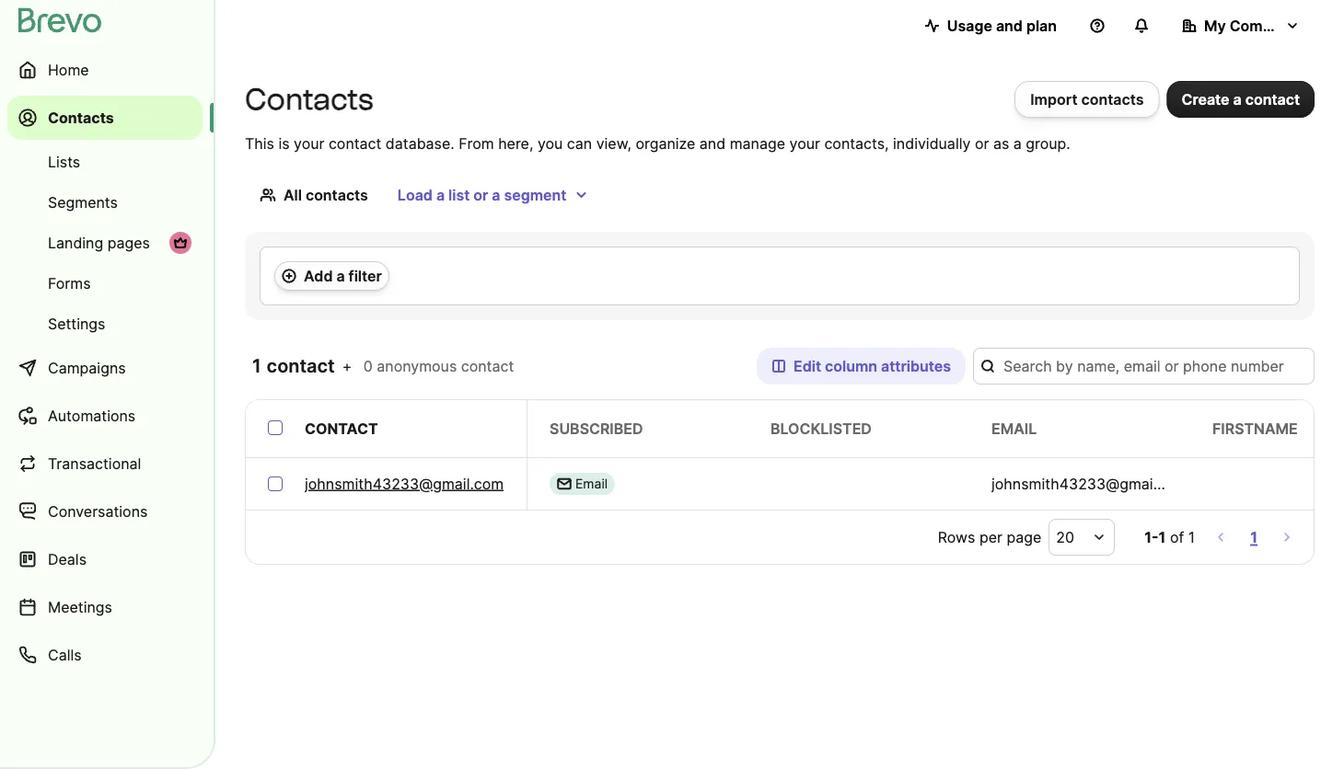 Task type: vqa. For each thing, say whether or not it's contained in the screenshot.
The Create A Segment
no



Task type: describe. For each thing, give the bounding box(es) containing it.
manage
[[730, 134, 785, 152]]

subscribed
[[550, 420, 643, 438]]

landing
[[48, 234, 103, 252]]

import contacts
[[1031, 90, 1144, 108]]

conversations
[[48, 503, 148, 521]]

of
[[1170, 529, 1184, 546]]

add a filter
[[304, 267, 382, 285]]

this
[[245, 134, 274, 152]]

list
[[448, 186, 470, 204]]

segments link
[[7, 184, 203, 221]]

load a list or a segment
[[398, 186, 567, 204]]

landing pages
[[48, 234, 150, 252]]

2 johnsmith43233@gmail.com from the left
[[992, 475, 1191, 493]]

transactional
[[48, 455, 141, 473]]

1 johnsmith43233@gmail.com from the left
[[305, 475, 504, 493]]

0 horizontal spatial contacts
[[48, 109, 114, 127]]

load a list or a segment button
[[383, 177, 603, 214]]

deals
[[48, 551, 87, 569]]

0
[[363, 357, 373, 375]]

plan
[[1027, 17, 1057, 35]]

home
[[48, 61, 89, 79]]

lists
[[48, 153, 80, 171]]

1-1 of 1
[[1145, 529, 1195, 546]]

load
[[398, 186, 433, 204]]

email
[[992, 420, 1037, 438]]

add a filter button
[[274, 261, 389, 291]]

left___rvooi image
[[173, 236, 188, 250]]

settings link
[[7, 306, 203, 343]]

email
[[575, 477, 608, 492]]

a for load a list or a segment
[[436, 186, 445, 204]]

usage and plan button
[[910, 7, 1072, 44]]

from
[[459, 134, 494, 152]]

a for add a filter
[[336, 267, 345, 285]]

contacts,
[[824, 134, 889, 152]]

firstname
[[1213, 420, 1298, 438]]

1 contact + 0 anonymous contact
[[252, 355, 514, 378]]

here,
[[498, 134, 533, 152]]

segments
[[48, 193, 118, 211]]

my company button
[[1168, 7, 1315, 44]]

create
[[1182, 90, 1230, 108]]

meetings link
[[7, 586, 203, 630]]

blocklisted
[[771, 420, 872, 438]]

this is your contact database. from here, you can view, organize and manage your contacts, individually or as a group.
[[245, 134, 1071, 152]]

rows
[[938, 529, 975, 546]]

add
[[304, 267, 333, 285]]

a for create a contact
[[1233, 90, 1242, 108]]

can
[[567, 134, 592, 152]]

1 inside button
[[1251, 529, 1258, 546]]

edit column attributes
[[794, 357, 951, 375]]

all contacts
[[284, 186, 368, 204]]

0 vertical spatial or
[[975, 134, 989, 152]]

automations link
[[7, 394, 203, 438]]

column
[[825, 357, 878, 375]]

2 your from the left
[[790, 134, 820, 152]]

my company
[[1204, 17, 1298, 35]]

create a contact
[[1182, 90, 1300, 108]]

home link
[[7, 48, 203, 92]]

1 your from the left
[[294, 134, 325, 152]]

contacts for import contacts
[[1081, 90, 1144, 108]]

campaigns
[[48, 359, 126, 377]]

+
[[342, 357, 352, 375]]

20 button
[[1049, 519, 1115, 556]]

deals link
[[7, 538, 203, 582]]

conversations link
[[7, 490, 203, 534]]

lists link
[[7, 144, 203, 180]]

create a contact button
[[1167, 81, 1315, 118]]

20
[[1056, 529, 1074, 546]]

individually
[[893, 134, 971, 152]]

pages
[[107, 234, 150, 252]]

anonymous
[[377, 357, 457, 375]]



Task type: locate. For each thing, give the bounding box(es) containing it.
and left plan
[[996, 17, 1023, 35]]

1
[[252, 355, 262, 378], [1159, 529, 1166, 546], [1188, 529, 1195, 546], [1251, 529, 1258, 546]]

you
[[538, 134, 563, 152]]

calls link
[[7, 633, 203, 678]]

group.
[[1026, 134, 1071, 152]]

contact
[[305, 420, 378, 438]]

contacts for all contacts
[[306, 186, 368, 204]]

edit
[[794, 357, 821, 375]]

contacts right import in the right top of the page
[[1081, 90, 1144, 108]]

contacts right all
[[306, 186, 368, 204]]

a right as
[[1014, 134, 1022, 152]]

1 vertical spatial or
[[473, 186, 488, 204]]

0 vertical spatial contacts
[[1081, 90, 1144, 108]]

0 horizontal spatial contacts
[[306, 186, 368, 204]]

contact right anonymous
[[461, 357, 514, 375]]

0 horizontal spatial your
[[294, 134, 325, 152]]

or inside button
[[473, 186, 488, 204]]

johnsmith43233@gmail.com
[[305, 475, 504, 493], [992, 475, 1191, 493]]

contact left +
[[267, 355, 335, 378]]

per
[[980, 529, 1003, 546]]

contact up all contacts
[[329, 134, 382, 152]]

1 horizontal spatial contacts
[[1081, 90, 1144, 108]]

1 vertical spatial and
[[700, 134, 726, 152]]

a right list
[[492, 186, 500, 204]]

contact inside button
[[1246, 90, 1300, 108]]

all
[[284, 186, 302, 204]]

attributes
[[881, 357, 951, 375]]

rows per page
[[938, 529, 1042, 546]]

and left 'manage'
[[700, 134, 726, 152]]

0 horizontal spatial or
[[473, 186, 488, 204]]

contact right create
[[1246, 90, 1300, 108]]

a right add
[[336, 267, 345, 285]]

0 horizontal spatial and
[[700, 134, 726, 152]]

settings
[[48, 315, 105, 333]]

a left list
[[436, 186, 445, 204]]

landing pages link
[[7, 225, 203, 261]]

0 horizontal spatial johnsmith43233@gmail.com
[[305, 475, 504, 493]]

1 horizontal spatial your
[[790, 134, 820, 152]]

or left as
[[975, 134, 989, 152]]

my
[[1204, 17, 1226, 35]]

a right create
[[1233, 90, 1242, 108]]

transactional link
[[7, 442, 203, 486]]

campaigns link
[[7, 346, 203, 390]]

your
[[294, 134, 325, 152], [790, 134, 820, 152]]

and inside button
[[996, 17, 1023, 35]]

is
[[278, 134, 290, 152]]

johnsmith43233@gmail.com up 20 popup button
[[992, 475, 1191, 493]]

automations
[[48, 407, 136, 425]]

1-
[[1145, 529, 1159, 546]]

johnsmith43233@gmail.com link
[[305, 473, 504, 495]]

1 horizontal spatial contacts
[[245, 81, 373, 117]]

1 horizontal spatial or
[[975, 134, 989, 152]]

calls
[[48, 646, 82, 664]]

contacts
[[245, 81, 373, 117], [48, 109, 114, 127]]

page
[[1007, 529, 1042, 546]]

and
[[996, 17, 1023, 35], [700, 134, 726, 152]]

or
[[975, 134, 989, 152], [473, 186, 488, 204]]

1 horizontal spatial johnsmith43233@gmail.com
[[992, 475, 1191, 493]]

left___c25ys image
[[557, 477, 572, 492]]

forms link
[[7, 265, 203, 302]]

your right 'is'
[[294, 134, 325, 152]]

your right 'manage'
[[790, 134, 820, 152]]

contacts up lists
[[48, 109, 114, 127]]

or right list
[[473, 186, 488, 204]]

database.
[[386, 134, 455, 152]]

contacts link
[[7, 96, 203, 140]]

a
[[1233, 90, 1242, 108], [1014, 134, 1022, 152], [436, 186, 445, 204], [492, 186, 500, 204], [336, 267, 345, 285]]

as
[[993, 134, 1009, 152]]

contact inside 1 contact + 0 anonymous contact
[[461, 357, 514, 375]]

usage and plan
[[947, 17, 1057, 35]]

company
[[1230, 17, 1298, 35]]

filter
[[349, 267, 382, 285]]

import contacts button
[[1015, 81, 1160, 118]]

Search by name, email or phone number search field
[[973, 348, 1315, 385]]

meetings
[[48, 599, 112, 616]]

0 vertical spatial and
[[996, 17, 1023, 35]]

segment
[[504, 186, 567, 204]]

contacts up 'is'
[[245, 81, 373, 117]]

view,
[[596, 134, 632, 152]]

1 button
[[1247, 525, 1261, 551]]

organize
[[636, 134, 696, 152]]

usage
[[947, 17, 993, 35]]

forms
[[48, 274, 91, 292]]

import
[[1031, 90, 1078, 108]]

johnsmith43233@gmail.com down contact
[[305, 475, 504, 493]]

1 horizontal spatial and
[[996, 17, 1023, 35]]

contact
[[1246, 90, 1300, 108], [329, 134, 382, 152], [267, 355, 335, 378], [461, 357, 514, 375]]

contacts inside button
[[1081, 90, 1144, 108]]

edit column attributes button
[[757, 348, 966, 385]]

1 vertical spatial contacts
[[306, 186, 368, 204]]



